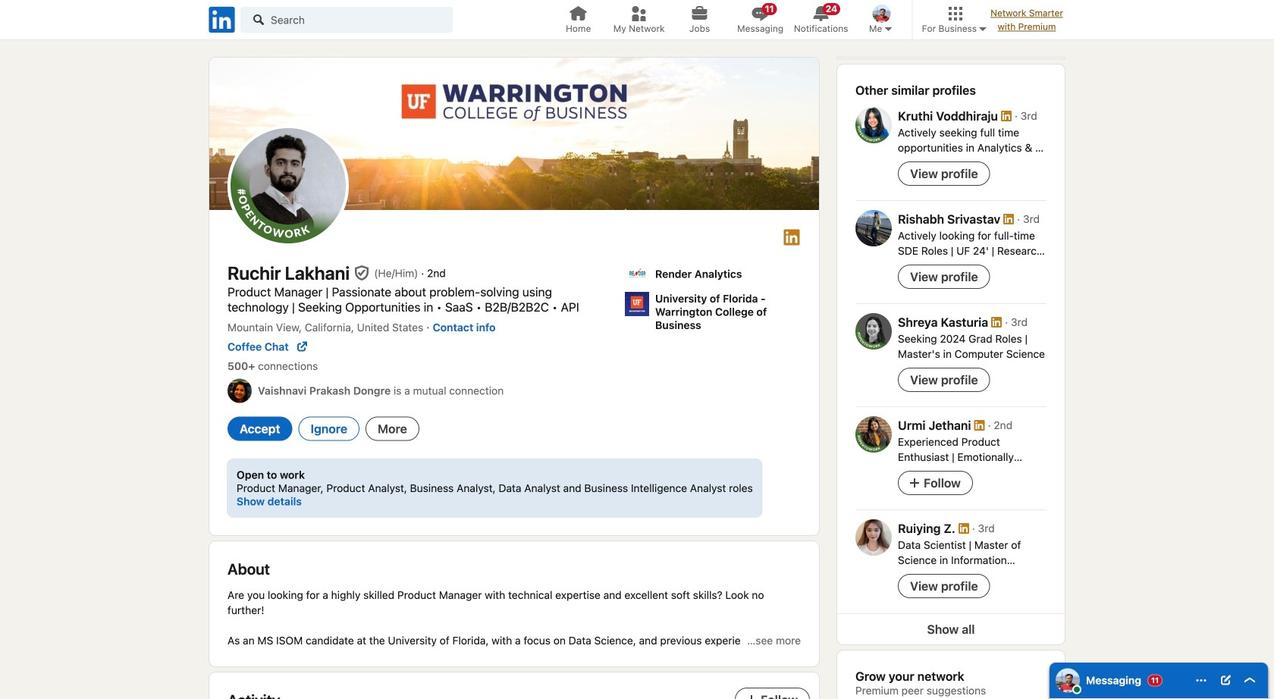 Task type: vqa. For each thing, say whether or not it's contained in the screenshot.
for within Try Premium for $0
no



Task type: locate. For each thing, give the bounding box(es) containing it.
open messenger dropdown menu image
[[1196, 675, 1208, 687]]

1 horizontal spatial rohan bavishi image
[[1056, 669, 1081, 693]]

rohan bavishi image
[[873, 5, 891, 23], [1056, 669, 1081, 693]]

premium member image
[[1004, 214, 1015, 225], [1004, 214, 1015, 225], [992, 317, 1003, 328], [975, 420, 985, 431], [975, 420, 985, 431]]

premium member image for "shreya kasturia profile picture"
[[992, 317, 1003, 328]]

0 vertical spatial rohan bavishi image
[[873, 5, 891, 23]]

premium member image
[[1002, 111, 1012, 121], [1002, 111, 1012, 121], [992, 317, 1003, 328], [959, 524, 970, 534], [959, 524, 970, 534]]

small image
[[883, 23, 895, 35]]

linkedin image
[[206, 4, 238, 35], [206, 4, 238, 35]]

background image image
[[209, 58, 820, 210]]

Search text field
[[241, 7, 453, 33]]

premium member image for rishabh srivastav profile picture
[[1004, 214, 1015, 225]]

0 horizontal spatial rohan bavishi image
[[873, 5, 891, 23]]

1 vertical spatial rohan bavishi image
[[1056, 669, 1081, 693]]

rishabh srivastav profile picture image
[[856, 210, 892, 247]]



Task type: describe. For each thing, give the bounding box(es) containing it.
premium member image for kruthi voddhiraju profile picture
[[1002, 111, 1012, 121]]

shreya kasturia profile picture image
[[856, 313, 892, 350]]

premium member image for ruiying z. profile picture
[[959, 524, 970, 534]]

ruchir lakhani, #open_to_work image
[[228, 125, 349, 247]]

premium member image for "shreya kasturia profile picture"
[[992, 317, 1003, 328]]

kruthi voddhiraju profile picture image
[[856, 107, 892, 143]]

ruiying z. profile picture image
[[856, 520, 892, 556]]

ruchir is a premium member image
[[784, 230, 800, 246]]

for business image
[[977, 23, 990, 35]]

urmi jethani profile picture image
[[856, 417, 892, 453]]

premium member image for urmi jethani profile picture
[[975, 420, 985, 431]]



